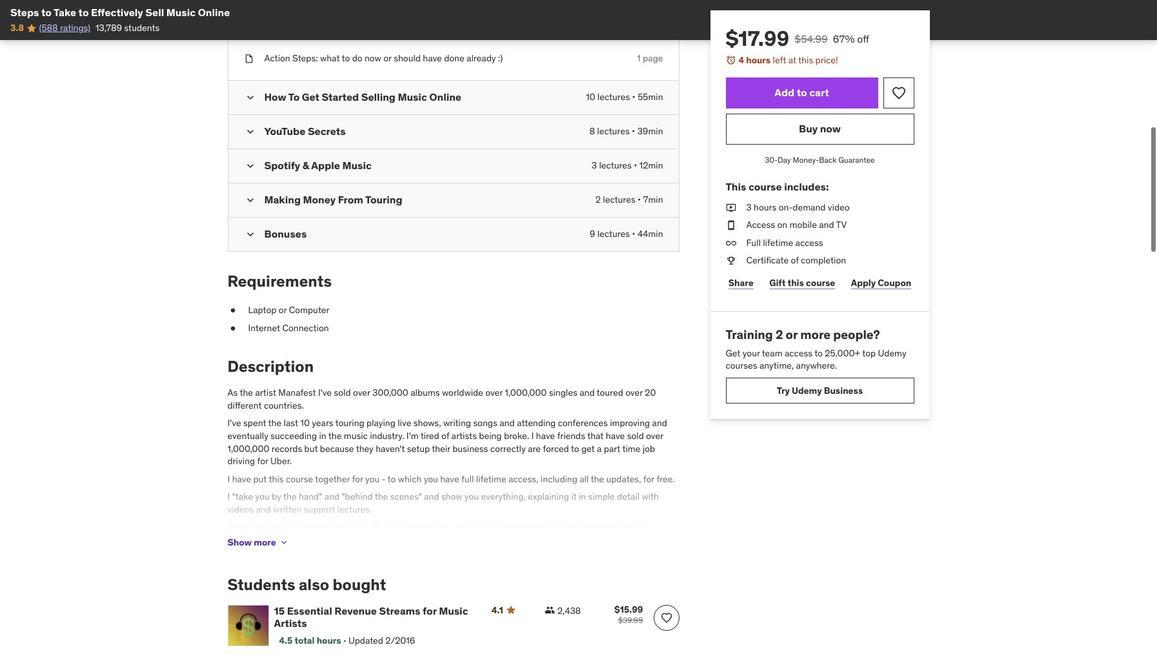 Task type: describe. For each thing, give the bounding box(es) containing it.
myth
[[264, 29, 285, 41]]

0 vertical spatial in
[[319, 430, 326, 442]]

making money from touring
[[264, 193, 403, 206]]

8
[[590, 126, 595, 137]]

videos
[[228, 504, 254, 515]]

hand"
[[299, 491, 322, 503]]

13,789 students
[[96, 22, 160, 34]]

the up because
[[328, 430, 342, 442]]

4.5
[[279, 635, 293, 647]]

0 horizontal spatial get
[[302, 91, 320, 104]]

which
[[398, 473, 422, 485]]

0 horizontal spatial -
[[382, 473, 386, 485]]

full
[[747, 237, 761, 248]]

day
[[778, 155, 791, 164]]

over right worldwide on the bottom left of the page
[[486, 387, 503, 399]]

(588 ratings)
[[39, 22, 90, 34]]

access,
[[509, 473, 539, 485]]

1 horizontal spatial course
[[749, 180, 782, 193]]

0 vertical spatial music
[[344, 430, 368, 442]]

get inside 'training 2 or more people? get your team access to 25,000+ top udemy courses anytime, anywhere.'
[[726, 347, 741, 359]]

their
[[432, 443, 451, 454]]

your
[[743, 347, 760, 359]]

0 vertical spatial i'm
[[407, 430, 419, 442]]

1 vertical spatial music
[[398, 521, 422, 533]]

videos,
[[589, 521, 617, 533]]

certificate
[[747, 255, 789, 266]]

toured
[[597, 387, 624, 399]]

0 vertical spatial lifetime
[[763, 237, 794, 248]]

course inside as the artist manafest i've sold over 300,000 albums worldwide over 1,000,000 singles and toured over 20 different countries. i've spent the last 10 years touring playing live shows, writing songs and attending conferences improving and eventually succeeding in the music industry. i'm tired of artists being broke. i have friends that have sold over 1,000,000 records but because they haven't setup their business correctly are forced to get a part time job driving for uber. i have put this course together for you - to which you have full lifetime access, including all the updates, for free. i "take you by the hand" and "behind the scenes" and show you everything, explaining it in simple detail with videos and written support lectures. see exactly why i'm so successful with my music career - see the stats in the free preview videos, below).
[[286, 473, 313, 485]]

try udemy business link
[[726, 378, 915, 403]]

small image for how
[[244, 91, 257, 104]]

training
[[726, 327, 773, 342]]

• for touring
[[638, 194, 641, 206]]

action steps: what to do now or should have done already :)
[[264, 52, 503, 64]]

have down attending
[[536, 430, 555, 442]]

try udemy business
[[777, 384, 863, 396]]

1
[[637, 52, 641, 64]]

making
[[264, 193, 301, 206]]

alarm image
[[726, 55, 736, 65]]

setup
[[407, 443, 430, 454]]

myth debunked: you don't have to be a household name
[[264, 29, 497, 41]]

apply coupon button
[[849, 270, 915, 296]]

1 vertical spatial -
[[452, 521, 456, 533]]

free
[[537, 521, 553, 533]]

music right apple
[[343, 159, 372, 172]]

last
[[284, 417, 298, 429]]

share
[[729, 277, 754, 288]]

you down full at the left of page
[[465, 491, 479, 503]]

1 vertical spatial i'm
[[294, 521, 306, 533]]

industry.
[[370, 430, 404, 442]]

of inside as the artist manafest i've sold over 300,000 albums worldwide over 1,000,000 singles and toured over 20 different countries. i've spent the last 10 years touring playing live shows, writing songs and attending conferences improving and eventually succeeding in the music industry. i'm tired of artists being broke. i have friends that have sold over 1,000,000 records but because they haven't setup their business correctly are forced to get a part time job driving for uber. i have put this course together for you - to which you have full lifetime access, including all the updates, for free. i "take you by the hand" and "behind the scenes" and show you everything, explaining it in simple detail with videos and written support lectures. see exactly why i'm so successful with my music career - see the stats in the free preview videos, below).
[[442, 430, 450, 442]]

sell
[[145, 6, 164, 19]]

albums
[[411, 387, 440, 399]]

debunked:
[[287, 29, 331, 41]]

do
[[352, 52, 363, 64]]

xsmall image for 3 hours on-demand video
[[726, 201, 736, 214]]

have left full at the left of page
[[440, 473, 459, 485]]

2 vertical spatial i
[[228, 491, 230, 503]]

everything,
[[481, 491, 526, 503]]

0 horizontal spatial 1,000,000
[[228, 443, 270, 454]]

the left free
[[521, 521, 535, 533]]

steps:
[[293, 52, 318, 64]]

1 horizontal spatial sold
[[627, 430, 644, 442]]

30-
[[765, 155, 778, 164]]

$15.99 $39.99
[[615, 604, 643, 625]]

• for started
[[632, 91, 636, 103]]

1 page
[[637, 52, 663, 64]]

1 vertical spatial udemy
[[792, 384, 822, 396]]

done
[[444, 52, 465, 64]]

2 vertical spatial in
[[512, 521, 519, 533]]

left
[[773, 54, 787, 66]]

15
[[274, 604, 285, 617]]

detail
[[617, 491, 640, 503]]

attending
[[517, 417, 556, 429]]

2 vertical spatial hours
[[317, 635, 341, 647]]

gift
[[770, 277, 786, 288]]

students
[[228, 575, 295, 595]]

this
[[726, 180, 747, 193]]

30-day money-back guarantee
[[765, 155, 875, 164]]

10 inside as the artist manafest i've sold over 300,000 albums worldwide over 1,000,000 singles and toured over 20 different countries. i've spent the last 10 years touring playing live shows, writing songs and attending conferences improving and eventually succeeding in the music industry. i'm tired of artists being broke. i have friends that have sold over 1,000,000 records but because they haven't setup their business correctly are forced to get a part time job driving for uber. i have put this course together for you - to which you have full lifetime access, including all the updates, for free. i "take you by the hand" and "behind the scenes" and show you everything, explaining it in simple detail with videos and written support lectures. see exactly why i'm so successful with my music career - see the stats in the free preview videos, below).
[[300, 417, 310, 429]]

laptop
[[248, 304, 277, 316]]

my
[[384, 521, 396, 533]]

preview
[[555, 521, 586, 533]]

lectures for started
[[598, 91, 630, 103]]

more inside 'training 2 or more people? get your team access to 25,000+ top udemy courses anytime, anywhere.'
[[801, 327, 831, 342]]

artist
[[255, 387, 276, 399]]

0 vertical spatial of
[[791, 255, 799, 266]]

streams
[[379, 604, 421, 617]]

to left which
[[388, 473, 396, 485]]

updated
[[349, 635, 383, 647]]

manafest
[[278, 387, 316, 399]]

more inside show more button
[[254, 536, 276, 548]]

this inside as the artist manafest i've sold over 300,000 albums worldwide over 1,000,000 singles and toured over 20 different countries. i've spent the last 10 years touring playing live shows, writing songs and attending conferences improving and eventually succeeding in the music industry. i'm tired of artists being broke. i have friends that have sold over 1,000,000 records but because they haven't setup their business correctly are forced to get a part time job driving for uber. i have put this course together for you - to which you have full lifetime access, including all the updates, for free. i "take you by the hand" and "behind the scenes" and show you everything, explaining it in simple detail with videos and written support lectures. see exactly why i'm so successful with my music career - see the stats in the free preview videos, below).
[[269, 473, 284, 485]]

over left 300,000
[[353, 387, 370, 399]]

shows,
[[414, 417, 441, 429]]

take
[[54, 6, 76, 19]]

top
[[863, 347, 876, 359]]

on-
[[779, 201, 793, 213]]

a inside as the artist manafest i've sold over 300,000 albums worldwide over 1,000,000 singles and toured over 20 different countries. i've spent the last 10 years touring playing live shows, writing songs and attending conferences improving and eventually succeeding in the music industry. i'm tired of artists being broke. i have friends that have sold over 1,000,000 records but because they haven't setup their business correctly are forced to get a part time job driving for uber. i have put this course together for you - to which you have full lifetime access, including all the updates, for free. i "take you by the hand" and "behind the scenes" and show you everything, explaining it in simple detail with videos and written support lectures. see exactly why i'm so successful with my music career - see the stats in the free preview videos, below).
[[597, 443, 602, 454]]

uber.
[[271, 455, 292, 467]]

xsmall image for laptop or computer
[[228, 304, 238, 317]]

the left last
[[268, 417, 282, 429]]

on
[[778, 219, 788, 231]]

spent
[[243, 417, 266, 429]]

being
[[479, 430, 502, 442]]

for up "behind
[[352, 473, 363, 485]]

over up 'job'
[[646, 430, 664, 442]]

and left show
[[424, 491, 439, 503]]

buy now button
[[726, 113, 915, 144]]

to left do
[[342, 52, 350, 64]]

started
[[322, 91, 359, 104]]

you
[[332, 29, 347, 41]]

internet
[[248, 322, 280, 334]]

people?
[[834, 327, 880, 342]]

lectures right 8
[[597, 126, 630, 137]]

have left done
[[423, 52, 442, 64]]

access inside 'training 2 or more people? get your team access to 25,000+ top udemy courses anytime, anywhere.'
[[785, 347, 813, 359]]

to inside myth debunked: you don't have to be a household name button
[[396, 29, 405, 41]]

students also bought
[[228, 575, 386, 595]]

successful
[[320, 521, 363, 533]]

0 vertical spatial sold
[[334, 387, 351, 399]]

add to cart
[[775, 86, 829, 99]]

4.5 total hours
[[279, 635, 341, 647]]

to up ratings)
[[79, 6, 89, 19]]

music right sell in the left top of the page
[[166, 6, 196, 19]]

udemy inside 'training 2 or more people? get your team access to 25,000+ top udemy courses anytime, anywhere.'
[[878, 347, 907, 359]]

youtube
[[264, 125, 306, 138]]

the right all
[[591, 473, 604, 485]]

the right "behind
[[375, 491, 388, 503]]

to left get
[[571, 443, 579, 454]]

lifetime inside as the artist manafest i've sold over 300,000 albums worldwide over 1,000,000 singles and toured over 20 different countries. i've spent the last 10 years touring playing live shows, writing songs and attending conferences improving and eventually succeeding in the music industry. i'm tired of artists being broke. i have friends that have sold over 1,000,000 records but because they haven't setup their business correctly are forced to get a part time job driving for uber. i have put this course together for you - to which you have full lifetime access, including all the updates, for free. i "take you by the hand" and "behind the scenes" and show you everything, explaining it in simple detail with videos and written support lectures. see exactly why i'm so successful with my music career - see the stats in the free preview videos, below).
[[476, 473, 507, 485]]

now inside button
[[820, 122, 841, 135]]

be
[[407, 29, 418, 41]]

and left toured at the bottom of the page
[[580, 387, 595, 399]]

• left the 39min
[[632, 126, 635, 137]]

bonuses
[[264, 228, 307, 240]]

to up (588
[[41, 6, 52, 19]]

bought
[[333, 575, 386, 595]]

1 horizontal spatial online
[[430, 91, 462, 104]]

show
[[441, 491, 463, 503]]

small image for spotify
[[244, 160, 257, 173]]

don't
[[350, 29, 371, 41]]



Task type: locate. For each thing, give the bounding box(es) containing it.
small image
[[244, 91, 257, 104], [244, 160, 257, 173], [244, 228, 257, 241]]

selling
[[361, 91, 396, 104]]

25,000+
[[825, 347, 861, 359]]

0 horizontal spatial of
[[442, 430, 450, 442]]

0 vertical spatial 3
[[592, 160, 597, 171]]

or inside 'training 2 or more people? get your team access to 25,000+ top udemy courses anytime, anywhere.'
[[786, 327, 798, 342]]

music left 4.1
[[439, 604, 468, 617]]

1 horizontal spatial i've
[[318, 387, 332, 399]]

1 vertical spatial 3
[[747, 201, 752, 213]]

2 small image from the top
[[244, 160, 257, 173]]

have up part
[[606, 430, 625, 442]]

to inside 'training 2 or more people? get your team access to 25,000+ top udemy courses anytime, anywhere.'
[[815, 347, 823, 359]]

that
[[588, 430, 604, 442]]

students
[[124, 22, 160, 34]]

xsmall image left internet
[[228, 322, 238, 335]]

1 horizontal spatial udemy
[[878, 347, 907, 359]]

are
[[528, 443, 541, 454]]

3.8
[[10, 22, 24, 34]]

• for music
[[634, 160, 637, 171]]

0 horizontal spatial 2
[[596, 194, 601, 206]]

apple
[[311, 159, 340, 172]]

already
[[467, 52, 496, 64]]

to up anywhere.
[[815, 347, 823, 359]]

so
[[308, 521, 318, 533]]

a inside button
[[421, 29, 425, 41]]

and up broke.
[[500, 417, 515, 429]]

10
[[586, 91, 596, 103], [300, 417, 310, 429]]

0 horizontal spatial 10
[[300, 417, 310, 429]]

more up anywhere.
[[801, 327, 831, 342]]

2 inside 'training 2 or more people? get your team access to 25,000+ top udemy courses anytime, anywhere.'
[[776, 327, 783, 342]]

steps
[[10, 6, 39, 19]]

to inside add to cart button
[[797, 86, 807, 99]]

4.1
[[492, 604, 503, 616]]

1 small image from the top
[[244, 91, 257, 104]]

this right put
[[269, 473, 284, 485]]

now right do
[[365, 52, 381, 64]]

0 horizontal spatial i've
[[228, 417, 241, 429]]

1 vertical spatial i've
[[228, 417, 241, 429]]

0 horizontal spatial to
[[288, 91, 300, 104]]

wishlist image
[[891, 85, 907, 100]]

udemy right try
[[792, 384, 822, 396]]

xsmall image down why
[[279, 537, 289, 548]]

1 vertical spatial in
[[579, 491, 586, 503]]

in right stats
[[512, 521, 519, 533]]

the up 'different'
[[240, 387, 253, 399]]

1 vertical spatial hours
[[754, 201, 777, 213]]

0 horizontal spatial music
[[344, 430, 368, 442]]

1 horizontal spatial -
[[452, 521, 456, 533]]

1 vertical spatial or
[[279, 304, 287, 316]]

of up their
[[442, 430, 450, 442]]

0 horizontal spatial udemy
[[792, 384, 822, 396]]

artists
[[452, 430, 477, 442]]

1 vertical spatial with
[[365, 521, 382, 533]]

full lifetime access
[[747, 237, 824, 248]]

a right be
[[421, 29, 425, 41]]

0 vertical spatial 1,000,000
[[505, 387, 547, 399]]

1 vertical spatial i
[[228, 473, 230, 485]]

1 horizontal spatial to
[[396, 29, 405, 41]]

course
[[749, 180, 782, 193], [806, 277, 836, 288], [286, 473, 313, 485]]

• left 55min
[[632, 91, 636, 103]]

1 horizontal spatial in
[[512, 521, 519, 533]]

1 vertical spatial sold
[[627, 430, 644, 442]]

you left by in the bottom of the page
[[255, 491, 270, 503]]

$17.99 $54.99 67% off
[[726, 25, 870, 52]]

to left cart
[[797, 86, 807, 99]]

broke.
[[504, 430, 529, 442]]

essential
[[287, 604, 332, 617]]

lectures left 12min
[[599, 160, 632, 171]]

• left "7min"
[[638, 194, 641, 206]]

(588
[[39, 22, 58, 34]]

10 right last
[[300, 417, 310, 429]]

and up 'job'
[[652, 417, 668, 429]]

a right get
[[597, 443, 602, 454]]

0 vertical spatial small image
[[244, 91, 257, 104]]

eventually
[[228, 430, 268, 442]]

the right see
[[474, 521, 488, 533]]

20
[[645, 387, 656, 399]]

over
[[353, 387, 370, 399], [486, 387, 503, 399], [626, 387, 643, 399], [646, 430, 664, 442]]

in
[[319, 430, 326, 442], [579, 491, 586, 503], [512, 521, 519, 533]]

get up "courses"
[[726, 347, 741, 359]]

2 horizontal spatial course
[[806, 277, 836, 288]]

0 vertical spatial now
[[365, 52, 381, 64]]

you right which
[[424, 473, 438, 485]]

0 vertical spatial get
[[302, 91, 320, 104]]

spotify
[[264, 159, 300, 172]]

0 vertical spatial i've
[[318, 387, 332, 399]]

i up are
[[532, 430, 534, 442]]

0 vertical spatial small image
[[244, 126, 257, 138]]

part
[[604, 443, 621, 454]]

0 vertical spatial or
[[384, 52, 392, 64]]

0 vertical spatial -
[[382, 473, 386, 485]]

online down done
[[430, 91, 462, 104]]

small image left youtube
[[244, 126, 257, 138]]

also
[[299, 575, 329, 595]]

years
[[312, 417, 334, 429]]

for inside 15 essential revenue streams for music artists
[[423, 604, 437, 617]]

improving
[[610, 417, 650, 429]]

hours up access
[[754, 201, 777, 213]]

and up exactly in the left bottom of the page
[[256, 504, 271, 515]]

xsmall image for internet connection
[[228, 322, 238, 335]]

preview
[[589, 29, 621, 41]]

in down years
[[319, 430, 326, 442]]

sold up time
[[627, 430, 644, 442]]

xsmall image for access on mobile and tv
[[726, 219, 736, 232]]

udemy right the top
[[878, 347, 907, 359]]

access down mobile
[[796, 237, 824, 248]]

1 horizontal spatial 1,000,000
[[505, 387, 547, 399]]

lifetime down on
[[763, 237, 794, 248]]

buy
[[799, 122, 818, 135]]

this right at
[[799, 54, 814, 66]]

1 vertical spatial now
[[820, 122, 841, 135]]

free.
[[657, 473, 675, 485]]

anywhere.
[[796, 360, 837, 371]]

and left tv
[[819, 219, 835, 231]]

2 horizontal spatial or
[[786, 327, 798, 342]]

have
[[373, 29, 394, 41]]

2 vertical spatial small image
[[244, 228, 257, 241]]

1 horizontal spatial 10
[[586, 91, 596, 103]]

see
[[228, 521, 243, 533]]

hours for 3
[[754, 201, 777, 213]]

xsmall image up "share"
[[726, 255, 736, 267]]

xsmall image left myth
[[244, 29, 254, 42]]

price!
[[816, 54, 838, 66]]

- left which
[[382, 473, 386, 485]]

xsmall image left action
[[244, 52, 254, 65]]

1 horizontal spatial a
[[597, 443, 602, 454]]

xsmall image
[[244, 29, 254, 42], [726, 201, 736, 214], [726, 255, 736, 267], [279, 537, 289, 548], [545, 605, 555, 615]]

1 vertical spatial course
[[806, 277, 836, 288]]

1 vertical spatial 10
[[300, 417, 310, 429]]

0 horizontal spatial course
[[286, 473, 313, 485]]

coupon
[[878, 277, 912, 288]]

succeeding
[[271, 430, 317, 442]]

haven't
[[376, 443, 405, 454]]

2 small image from the top
[[244, 194, 257, 207]]

show more
[[228, 536, 276, 548]]

0 vertical spatial course
[[749, 180, 782, 193]]

1 horizontal spatial i'm
[[407, 430, 419, 442]]

course up 'hand"'
[[286, 473, 313, 485]]

1 horizontal spatial with
[[642, 491, 659, 503]]

to right how
[[288, 91, 300, 104]]

lifetime
[[763, 237, 794, 248], [476, 473, 507, 485]]

now
[[365, 52, 381, 64], [820, 122, 841, 135]]

1 vertical spatial lifetime
[[476, 473, 507, 485]]

myth debunked: you don't have to be a household name button
[[264, 29, 497, 42]]

1 horizontal spatial more
[[801, 327, 831, 342]]

to left be
[[396, 29, 405, 41]]

internet connection
[[248, 322, 329, 334]]

0 horizontal spatial sold
[[334, 387, 351, 399]]

1 vertical spatial this
[[788, 277, 804, 288]]

xsmall image
[[244, 52, 254, 65], [726, 219, 736, 232], [726, 237, 736, 249], [228, 304, 238, 317], [228, 322, 238, 335]]

you up "behind
[[365, 473, 380, 485]]

small image for making
[[244, 194, 257, 207]]

2 up 9 lectures • 44min
[[596, 194, 601, 206]]

2 vertical spatial course
[[286, 473, 313, 485]]

gift this course link
[[767, 270, 838, 296]]

xsmall image for certificate of completion
[[726, 255, 736, 267]]

sold up touring
[[334, 387, 351, 399]]

or
[[384, 52, 392, 64], [279, 304, 287, 316], [786, 327, 798, 342]]

1 vertical spatial access
[[785, 347, 813, 359]]

how
[[264, 91, 286, 104]]

1,000,000 down 'eventually'
[[228, 443, 270, 454]]

page
[[643, 52, 663, 64]]

music inside 15 essential revenue streams for music artists
[[439, 604, 468, 617]]

lectures for touring
[[603, 194, 636, 206]]

business
[[453, 443, 488, 454]]

small image
[[244, 126, 257, 138], [244, 194, 257, 207]]

0 horizontal spatial lifetime
[[476, 473, 507, 485]]

lectures right 9
[[598, 228, 630, 240]]

lectures
[[598, 91, 630, 103], [597, 126, 630, 137], [599, 160, 632, 171], [603, 194, 636, 206], [598, 228, 630, 240]]

1 horizontal spatial get
[[726, 347, 741, 359]]

0 vertical spatial hours
[[746, 54, 771, 66]]

in right it
[[579, 491, 586, 503]]

1 vertical spatial to
[[288, 91, 300, 104]]

2 vertical spatial or
[[786, 327, 798, 342]]

1 horizontal spatial lifetime
[[763, 237, 794, 248]]

3 small image from the top
[[244, 228, 257, 241]]

or up anytime,
[[786, 327, 798, 342]]

business
[[824, 384, 863, 396]]

small image for youtube
[[244, 126, 257, 138]]

anytime,
[[760, 360, 794, 371]]

1 horizontal spatial music
[[398, 521, 422, 533]]

music right selling
[[398, 91, 427, 104]]

stats
[[490, 521, 510, 533]]

xsmall image for full lifetime access
[[726, 237, 736, 249]]

over left 20
[[626, 387, 643, 399]]

0 horizontal spatial a
[[421, 29, 425, 41]]

1 vertical spatial small image
[[244, 160, 257, 173]]

lectures up 8 lectures • 39min
[[598, 91, 630, 103]]

0 vertical spatial 10
[[586, 91, 596, 103]]

for
[[257, 455, 268, 467], [352, 473, 363, 485], [644, 473, 655, 485], [423, 604, 437, 617]]

0 horizontal spatial or
[[279, 304, 287, 316]]

of down full lifetime access
[[791, 255, 799, 266]]

0 horizontal spatial with
[[365, 521, 382, 533]]

0 vertical spatial more
[[801, 327, 831, 342]]

what
[[320, 52, 340, 64]]

3 for 3 hours on-demand video
[[747, 201, 752, 213]]

access up anywhere.
[[785, 347, 813, 359]]

hours right the total on the left bottom
[[317, 635, 341, 647]]

wishlist image
[[660, 611, 673, 624]]

including
[[541, 473, 578, 485]]

money
[[303, 193, 336, 206]]

and up support
[[325, 491, 340, 503]]

for left free.
[[644, 473, 655, 485]]

• left 44min
[[632, 228, 636, 240]]

includes:
[[785, 180, 829, 193]]

4
[[739, 54, 744, 66]]

written
[[273, 504, 302, 515]]

xsmall image for 2,438
[[545, 605, 555, 615]]

"behind
[[342, 491, 373, 503]]

lectures for music
[[599, 160, 632, 171]]

course down 30-
[[749, 180, 782, 193]]

15 essential revenue streams for music artists
[[274, 604, 468, 630]]

xsmall image left 'full' at the top
[[726, 237, 736, 249]]

spotify & apple music
[[264, 159, 372, 172]]

2 horizontal spatial in
[[579, 491, 586, 503]]

0 vertical spatial online
[[198, 6, 230, 19]]

xsmall image left 2,438
[[545, 605, 555, 615]]

15 essential revenue streams for music artists link
[[274, 604, 476, 630]]

small image left bonuses
[[244, 228, 257, 241]]

completion
[[801, 255, 847, 266]]

0 horizontal spatial online
[[198, 6, 230, 19]]

for up put
[[257, 455, 268, 467]]

should
[[394, 52, 421, 64]]

1 horizontal spatial 2
[[776, 327, 783, 342]]

this inside gift this course link
[[788, 277, 804, 288]]

0 vertical spatial i
[[532, 430, 534, 442]]

1 vertical spatial small image
[[244, 194, 257, 207]]

share button
[[726, 270, 757, 296]]

13,789
[[96, 22, 122, 34]]

8 lectures • 39min
[[590, 126, 663, 137]]

have down driving
[[232, 473, 251, 485]]

0 horizontal spatial in
[[319, 430, 326, 442]]

xsmall image inside show more button
[[279, 537, 289, 548]]

i'm left so
[[294, 521, 306, 533]]

or left 'should' on the left of the page
[[384, 52, 392, 64]]

back
[[819, 155, 837, 164]]

small image left spotify
[[244, 160, 257, 173]]

this course includes:
[[726, 180, 829, 193]]

i left "take
[[228, 491, 230, 503]]

1 vertical spatial online
[[430, 91, 462, 104]]

05:14
[[641, 29, 663, 41]]

2 up team
[[776, 327, 783, 342]]

music down touring
[[344, 430, 368, 442]]

online right sell in the left top of the page
[[198, 6, 230, 19]]

1 horizontal spatial or
[[384, 52, 392, 64]]

3 up access
[[747, 201, 752, 213]]

the up the written
[[283, 491, 297, 503]]

1 small image from the top
[[244, 126, 257, 138]]

0 vertical spatial to
[[396, 29, 405, 41]]

below).
[[619, 521, 648, 533]]

but
[[304, 443, 318, 454]]

i've right the manafest
[[318, 387, 332, 399]]

1 horizontal spatial of
[[791, 255, 799, 266]]

0 vertical spatial access
[[796, 237, 824, 248]]

2
[[596, 194, 601, 206], [776, 327, 783, 342]]

3 lectures • 12min
[[592, 160, 663, 171]]

1 vertical spatial a
[[597, 443, 602, 454]]

off
[[858, 32, 870, 45]]

1 vertical spatial of
[[442, 430, 450, 442]]

of
[[791, 255, 799, 266], [442, 430, 450, 442]]

0 vertical spatial this
[[799, 54, 814, 66]]

1 horizontal spatial now
[[820, 122, 841, 135]]

1 vertical spatial get
[[726, 347, 741, 359]]

xsmall image left access
[[726, 219, 736, 232]]

small image left making
[[244, 194, 257, 207]]

0 horizontal spatial more
[[254, 536, 276, 548]]

now right 'buy'
[[820, 122, 841, 135]]

3 for 3 lectures • 12min
[[592, 160, 597, 171]]

1 horizontal spatial 3
[[747, 201, 752, 213]]

i'm
[[407, 430, 419, 442], [294, 521, 306, 533]]

get left started
[[302, 91, 320, 104]]

this right the gift
[[788, 277, 804, 288]]

4 hours left at this price!
[[739, 54, 838, 66]]

steps to take to effectively sell music online
[[10, 6, 230, 19]]

i down driving
[[228, 473, 230, 485]]

hours for 4
[[746, 54, 771, 66]]

3 down 8
[[592, 160, 597, 171]]

0 vertical spatial a
[[421, 29, 425, 41]]

9
[[590, 228, 595, 240]]

0 horizontal spatial now
[[365, 52, 381, 64]]

0 vertical spatial 2
[[596, 194, 601, 206]]

exactly
[[245, 521, 274, 533]]

correctly
[[491, 443, 526, 454]]

hours right 4
[[746, 54, 771, 66]]

1 vertical spatial 1,000,000
[[228, 443, 270, 454]]

xsmall image down this
[[726, 201, 736, 214]]



Task type: vqa. For each thing, say whether or not it's contained in the screenshot.
middle course
yes



